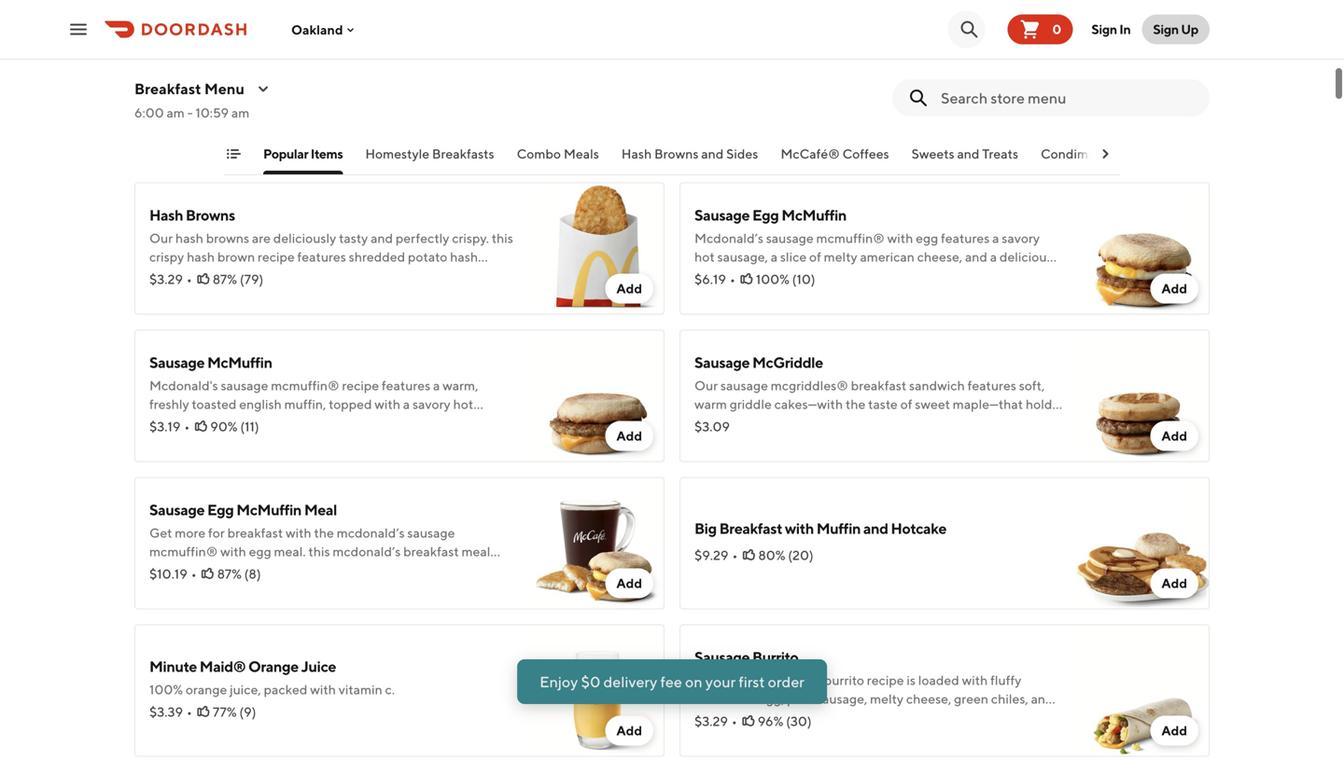 Task type: locate. For each thing, give the bounding box(es) containing it.
• right $3.19
[[184, 419, 190, 435]]

mcdonald's for mcmuffin
[[149, 378, 218, 394]]

1 horizontal spatial mcmuffin®
[[817, 231, 885, 246]]

the right it
[[955, 711, 975, 726]]

browns inside button
[[655, 146, 699, 162]]

(9)
[[239, 705, 256, 720]]

1 vertical spatial toasted
[[192, 397, 237, 412]]

store
[[461, 150, 491, 166]]

savory inside sausage egg mcmuffin mcdonald's sausage mcmuffin® with egg features a savory hot sausage, a slice of melty american cheese, and a delicious freshly cracked egg all on a freshly toasted english muffin.
[[1002, 231, 1040, 246]]

menu
[[204, 80, 245, 98], [684, 722, 724, 740]]

mcmuffin® up all at the top right
[[817, 231, 885, 246]]

• for sausage mcmuffin
[[184, 419, 190, 435]]

-
[[187, 105, 193, 120]]

$3.29 down scrambled
[[695, 714, 728, 730]]

0 horizontal spatial sausage,
[[718, 249, 768, 265]]

egg
[[753, 206, 779, 224], [207, 501, 234, 519]]

and inside button
[[957, 146, 980, 162]]

hash inside hash browns our hash browns are deliciously tasty and perfectly crispy. this crispy hash brown recipe features shredded potato hash brown patties that are prepared so they're fluffy on the inside and crispy and toasty on the outside.
[[149, 206, 183, 224]]

1 vertical spatial of
[[297, 416, 309, 431]]

mcdonald's up scrambled
[[695, 673, 763, 689]]

brown down 'our' at the top left of the page
[[149, 268, 187, 283]]

1 vertical spatial melty
[[312, 416, 345, 431]]

egg,
[[759, 692, 785, 707]]

on right all at the top right
[[828, 268, 844, 283]]

brown
[[217, 249, 255, 265], [149, 268, 187, 283]]

0 vertical spatial american
[[860, 249, 915, 265]]

sausage inside sausage egg mcmuffin mcdonald's sausage mcmuffin® with egg features a savory hot sausage, a slice of melty american cheese, and a delicious freshly cracked egg all on a freshly toasted english muffin.
[[766, 231, 814, 246]]

with right topped
[[375, 397, 401, 412]]

with inside minute maid® orange juice 100% orange juice, packed with vitamin c.
[[310, 683, 336, 698]]

add button
[[605, 274, 654, 304], [1151, 274, 1199, 304], [605, 422, 654, 451], [1151, 422, 1199, 451], [605, 569, 654, 599], [1151, 569, 1199, 599], [605, 717, 654, 747], [1151, 717, 1199, 747]]

browns left sides
[[655, 146, 699, 162]]

fluffy inside hash browns our hash browns are deliciously tasty and perfectly crispy. this crispy hash brown recipe features shredded potato hash brown patties that are prepared so they're fluffy on the inside and crispy and toasty on the outside.
[[399, 268, 430, 283]]

mcmuffin inside sausage egg mcmuffin mcdonald's sausage mcmuffin® with egg features a savory hot sausage, a slice of melty american cheese, and a delicious freshly cracked egg all on a freshly toasted english muffin.
[[782, 206, 847, 224]]

$6.19
[[695, 272, 726, 287]]

0 horizontal spatial egg
[[207, 501, 234, 519]]

2 horizontal spatial melty
[[870, 692, 904, 707]]

96%
[[758, 714, 784, 730]]

freshly right all at the top right
[[856, 268, 895, 283]]

and right items
[[341, 150, 364, 166]]

0 vertical spatial hash
[[622, 146, 652, 162]]

• right $10.19
[[191, 567, 197, 582]]

add for sausage burrito
[[1162, 724, 1188, 739]]

sausage,
[[718, 249, 768, 265], [817, 692, 868, 707]]

hot inside sausage mcmuffin mcdonald's sausage mcmuffin® recipe features a warm, freshly toasted english muffin, topped with a savory hot sausage patty and a slice of melty american cheese.
[[453, 397, 474, 412]]

0 horizontal spatial am
[[167, 105, 185, 120]]

1 horizontal spatial hot
[[695, 249, 715, 265]]

melty up all at the top right
[[824, 249, 858, 265]]

the
[[134, 150, 157, 166]]

mcmuffin® up muffin, on the bottom
[[271, 378, 339, 394]]

a
[[993, 231, 1000, 246], [771, 249, 778, 265], [990, 249, 997, 265], [846, 268, 853, 283], [433, 378, 440, 394], [403, 397, 410, 412], [259, 416, 265, 431], [819, 711, 825, 726]]

0 horizontal spatial of
[[297, 416, 309, 431]]

1 vertical spatial mcmuffin
[[207, 354, 272, 372]]

0 horizontal spatial recipe
[[258, 249, 295, 265]]

hash inside button
[[622, 146, 652, 162]]

this inside popular items the most commonly ordered items and dishes from this store
[[437, 150, 459, 166]]

0 vertical spatial sausage
[[766, 231, 814, 246]]

0 vertical spatial mcmuffin®
[[817, 231, 885, 246]]

with down juice
[[310, 683, 336, 698]]

ordered
[[256, 150, 304, 166]]

mcmuffin® inside sausage egg mcmuffin mcdonald's sausage mcmuffin® with egg features a savory hot sausage, a slice of melty american cheese, and a delicious freshly cracked egg all on a freshly toasted english muffin.
[[817, 231, 885, 246]]

hot up $6.19
[[695, 249, 715, 265]]

and left treats at the right
[[957, 146, 980, 162]]

0 vertical spatial 100%
[[756, 272, 790, 287]]

mcdonald's inside sausage burrito mcdonald's breakfast burrito recipe is loaded with fluffy scrambled egg, pork sausage, melty cheese, green chiles, and onion it's wrapped in a soft tortilla, making it the perfect grab and go breakfast.
[[695, 673, 763, 689]]

sign left up
[[1154, 21, 1179, 37]]

slice down muffin, on the bottom
[[268, 416, 295, 431]]

items up the commonly
[[209, 123, 260, 147]]

0 vertical spatial egg
[[753, 206, 779, 224]]

hash browns image
[[532, 183, 665, 315]]

open menu image
[[67, 18, 90, 41]]

mcdonald's up $3.19 • at the left
[[149, 378, 218, 394]]

2 vertical spatial recipe
[[867, 673, 904, 689]]

0 vertical spatial crispy
[[149, 249, 184, 265]]

orange
[[248, 658, 299, 676]]

the left inside
[[450, 268, 470, 283]]

mccafé®
[[781, 146, 840, 162]]

items for popular items
[[311, 146, 343, 162]]

hot
[[695, 249, 715, 265], [453, 397, 474, 412]]

hash right 'our' at the top left of the page
[[175, 231, 203, 246]]

and right muffin
[[864, 520, 888, 538]]

1 vertical spatial hot
[[453, 397, 474, 412]]

on right toasty
[[276, 287, 291, 302]]

and left sides
[[701, 146, 724, 162]]

sausage up 100% (10)
[[766, 231, 814, 246]]

0 horizontal spatial hash
[[149, 206, 183, 224]]

mcmuffin® inside sausage mcmuffin mcdonald's sausage mcmuffin® recipe features a warm, freshly toasted english muffin, topped with a savory hot sausage patty and a slice of melty american cheese.
[[271, 378, 339, 394]]

american inside sausage egg mcmuffin mcdonald's sausage mcmuffin® with egg features a savory hot sausage, a slice of melty american cheese, and a delicious freshly cracked egg all on a freshly toasted english muffin.
[[860, 249, 915, 265]]

items
[[306, 150, 339, 166]]

0 vertical spatial toasted
[[898, 268, 943, 283]]

breakfast.
[[738, 729, 796, 745]]

cheese, up making
[[907, 692, 952, 707]]

menus image
[[256, 81, 271, 96]]

sausage, down mcdonald's
[[718, 249, 768, 265]]

0 vertical spatial breakfast
[[134, 80, 201, 98]]

c.
[[385, 683, 395, 698]]

1 vertical spatial english
[[239, 397, 282, 412]]

mcmuffin for meal
[[236, 501, 302, 519]]

toasted left muffin.
[[898, 268, 943, 283]]

1 vertical spatial the
[[294, 287, 314, 302]]

recipe
[[258, 249, 295, 265], [342, 378, 379, 394], [867, 673, 904, 689]]

1 vertical spatial mcdonald's
[[695, 673, 763, 689]]

fluffy up 'chiles,'
[[991, 673, 1022, 689]]

egg for meal
[[207, 501, 234, 519]]

patty
[[200, 416, 231, 431]]

popular right show menu categories icon
[[263, 146, 308, 162]]

2 sign from the left
[[1154, 21, 1179, 37]]

freshly down mcdonald's
[[695, 268, 735, 283]]

sausage inside sausage mcmuffin mcdonald's sausage mcmuffin® recipe features a warm, freshly toasted english muffin, topped with a savory hot sausage patty and a slice of melty american cheese.
[[149, 354, 205, 372]]

1 vertical spatial 87%
[[217, 567, 242, 582]]

sausage egg mcmuffin image
[[1078, 183, 1210, 315]]

with inside sausage burrito mcdonald's breakfast burrito recipe is loaded with fluffy scrambled egg, pork sausage, melty cheese, green chiles, and onion it's wrapped in a soft tortilla, making it the perfect grab and go breakfast.
[[962, 673, 988, 689]]

with up green
[[962, 673, 988, 689]]

0 horizontal spatial mcdonald's
[[149, 378, 218, 394]]

freshly inside sausage mcmuffin mcdonald's sausage mcmuffin® recipe features a warm, freshly toasted english muffin, topped with a savory hot sausage patty and a slice of melty american cheese.
[[149, 397, 189, 412]]

savory inside sausage mcmuffin mcdonald's sausage mcmuffin® recipe features a warm, freshly toasted english muffin, topped with a savory hot sausage patty and a slice of melty american cheese.
[[413, 397, 451, 412]]

• left 87% (79)
[[187, 272, 192, 287]]

sausage up $3.19 • at the left
[[149, 354, 205, 372]]

2 vertical spatial sausage
[[149, 416, 197, 431]]

0 vertical spatial savory
[[1002, 231, 1040, 246]]

87%
[[213, 272, 237, 287], [217, 567, 242, 582]]

1 horizontal spatial slice
[[780, 249, 807, 265]]

of inside sausage mcmuffin mcdonald's sausage mcmuffin® recipe features a warm, freshly toasted english muffin, topped with a savory hot sausage patty and a slice of melty american cheese.
[[297, 416, 309, 431]]

100% left (10)
[[756, 272, 790, 287]]

american inside sausage mcmuffin mcdonald's sausage mcmuffin® recipe features a warm, freshly toasted english muffin, topped with a savory hot sausage patty and a slice of melty american cheese.
[[348, 416, 403, 431]]

0 horizontal spatial $3.29
[[149, 272, 183, 287]]

0 vertical spatial slice
[[780, 249, 807, 265]]

1 vertical spatial slice
[[268, 416, 295, 431]]

1 horizontal spatial fluffy
[[991, 673, 1022, 689]]

sausage up your on the bottom of page
[[695, 649, 750, 667]]

popular
[[134, 123, 205, 147], [263, 146, 308, 162]]

egg up mcdonald's
[[753, 206, 779, 224]]

100% (10)
[[756, 272, 816, 287]]

soft
[[828, 711, 851, 726]]

breakfast up '6:00'
[[134, 80, 201, 98]]

1 horizontal spatial toasted
[[898, 268, 943, 283]]

sausage egg mcmuffin meal image
[[532, 478, 665, 610]]

on down potato
[[432, 268, 448, 283]]

1 horizontal spatial 100%
[[756, 272, 790, 287]]

and
[[701, 146, 724, 162], [957, 146, 980, 162], [341, 150, 364, 166], [371, 231, 393, 246], [965, 249, 988, 265], [149, 287, 172, 302], [212, 287, 234, 302], [234, 416, 256, 431], [864, 520, 888, 538], [1031, 692, 1054, 707], [695, 729, 717, 745]]

and left delicious at the right top of page
[[965, 249, 988, 265]]

80%
[[759, 548, 786, 564]]

crispy
[[149, 249, 184, 265], [174, 287, 209, 302]]

1 vertical spatial cheese,
[[907, 692, 952, 707]]

1 horizontal spatial items
[[311, 146, 343, 162]]

vitamin
[[339, 683, 383, 698]]

menu up 10:59
[[204, 80, 245, 98]]

1 horizontal spatial am
[[231, 105, 250, 120]]

recipe up (79) on the left of the page
[[258, 249, 295, 265]]

100% inside minute maid® orange juice 100% orange juice, packed with vitamin c.
[[149, 683, 183, 698]]

1 horizontal spatial hash
[[622, 146, 652, 162]]

1 vertical spatial browns
[[186, 206, 235, 224]]

inside
[[473, 268, 508, 283]]

6:00 am - 10:59 am
[[134, 105, 250, 120]]

$3.39 •
[[149, 705, 192, 720]]

sausage mcmuffin mcdonald's sausage mcmuffin® recipe features a warm, freshly toasted english muffin, topped with a savory hot sausage patty and a slice of melty american cheese.
[[149, 354, 478, 431]]

1 vertical spatial sausage,
[[817, 692, 868, 707]]

english left muffin.
[[945, 268, 988, 283]]

egg up 87% (8)
[[207, 501, 234, 519]]

1 horizontal spatial $3.29 •
[[695, 714, 737, 730]]

sausage, down burrito
[[817, 692, 868, 707]]

0 horizontal spatial items
[[209, 123, 260, 147]]

0 vertical spatial cheese,
[[918, 249, 963, 265]]

menu for breakfast menu
[[204, 80, 245, 98]]

popular items the most commonly ordered items and dishes from this store
[[134, 123, 491, 166]]

scroll menu navigation right image
[[1098, 147, 1113, 162]]

savory up cheese.
[[413, 397, 451, 412]]

100%
[[756, 272, 790, 287], [149, 683, 183, 698]]

0 horizontal spatial brown
[[149, 268, 187, 283]]

cheese,
[[918, 249, 963, 265], [907, 692, 952, 707]]

$10.19
[[149, 567, 187, 582]]

of down muffin, on the bottom
[[297, 416, 309, 431]]

1 horizontal spatial american
[[860, 249, 915, 265]]

sausage up $3.09
[[695, 354, 750, 372]]

mcmuffin down mccafé® coffees button on the right top
[[782, 206, 847, 224]]

0 vertical spatial sausage,
[[718, 249, 768, 265]]

1 horizontal spatial menu
[[684, 722, 724, 740]]

from
[[406, 150, 434, 166]]

1 horizontal spatial egg
[[916, 231, 939, 246]]

1 vertical spatial brown
[[149, 268, 187, 283]]

items inside popular items the most commonly ordered items and dishes from this store
[[209, 123, 260, 147]]

sausage up (11)
[[221, 378, 268, 394]]

$3.29 down 'our' at the top left of the page
[[149, 272, 183, 287]]

87% for hash browns
[[213, 272, 237, 287]]

and inside button
[[701, 146, 724, 162]]

(20)
[[788, 548, 814, 564]]

0 vertical spatial menu
[[204, 80, 245, 98]]

shredded
[[349, 249, 405, 265]]

Item Search search field
[[941, 88, 1195, 108]]

add
[[617, 281, 642, 296], [1162, 281, 1188, 296], [617, 429, 642, 444], [1162, 429, 1188, 444], [617, 576, 642, 592], [1162, 576, 1188, 592], [617, 724, 642, 739], [1162, 724, 1188, 739]]

1 vertical spatial egg
[[787, 268, 809, 283]]

browns inside hash browns our hash browns are deliciously tasty and perfectly crispy. this crispy hash brown recipe features shredded potato hash brown patties that are prepared so they're fluffy on the inside and crispy and toasty on the outside.
[[186, 206, 235, 224]]

muffin,
[[284, 397, 326, 412]]

add button for hash browns
[[605, 274, 654, 304]]

1 horizontal spatial popular
[[263, 146, 308, 162]]

0 horizontal spatial $3.29 •
[[149, 272, 192, 287]]

sausage
[[766, 231, 814, 246], [221, 378, 268, 394], [149, 416, 197, 431]]

menu left it's
[[684, 722, 724, 740]]

popular up most
[[134, 123, 205, 147]]

$3.19 •
[[149, 419, 190, 435]]

1 vertical spatial savory
[[413, 397, 451, 412]]

0 horizontal spatial melty
[[312, 416, 345, 431]]

$6.19 •
[[695, 272, 736, 287]]

crispy down patties
[[174, 287, 209, 302]]

$3.29 • down 'our' at the top left of the page
[[149, 272, 192, 287]]

$0
[[581, 674, 601, 691]]

with inside sausage mcmuffin mcdonald's sausage mcmuffin® recipe features a warm, freshly toasted english muffin, topped with a savory hot sausage patty and a slice of melty american cheese.
[[375, 397, 401, 412]]

breakfast up 80%
[[720, 520, 783, 538]]

0 horizontal spatial this
[[437, 150, 459, 166]]

2 horizontal spatial sausage
[[766, 231, 814, 246]]

2 vertical spatial melty
[[870, 692, 904, 707]]

big breakfast with muffin and hotcake image
[[1078, 478, 1210, 610]]

hot inside sausage egg mcmuffin mcdonald's sausage mcmuffin® with egg features a savory hot sausage, a slice of melty american cheese, and a delicious freshly cracked egg all on a freshly toasted english muffin.
[[695, 249, 715, 265]]

and right patty
[[234, 416, 256, 431]]

deliciously
[[273, 231, 336, 246]]

1 vertical spatial recipe
[[342, 378, 379, 394]]

1 vertical spatial $3.29
[[695, 714, 728, 730]]

egg inside sausage egg mcmuffin mcdonald's sausage mcmuffin® with egg features a savory hot sausage, a slice of melty american cheese, and a delicious freshly cracked egg all on a freshly toasted english muffin.
[[753, 206, 779, 224]]

freshly up $3.19 • at the left
[[149, 397, 189, 412]]

with down sweets at the right of the page
[[888, 231, 914, 246]]

1 horizontal spatial recipe
[[342, 378, 379, 394]]

features down sweets and treats button
[[941, 231, 990, 246]]

0 vertical spatial browns
[[655, 146, 699, 162]]

add button for big breakfast with muffin and hotcake
[[1151, 569, 1199, 599]]

with inside sausage egg mcmuffin mcdonald's sausage mcmuffin® with egg features a savory hot sausage, a slice of melty american cheese, and a delicious freshly cracked egg all on a freshly toasted english muffin.
[[888, 231, 914, 246]]

add button for minute maid® orange juice
[[605, 717, 654, 747]]

87% left "(8)" at the left of page
[[217, 567, 242, 582]]

are right "browns"
[[252, 231, 271, 246]]

sign up link
[[1142, 14, 1210, 44]]

recipe inside sausage burrito mcdonald's breakfast burrito recipe is loaded with fluffy scrambled egg, pork sausage, melty cheese, green chiles, and onion it's wrapped in a soft tortilla, making it the perfect grab and go breakfast.
[[867, 673, 904, 689]]

2 vertical spatial the
[[955, 711, 975, 726]]

1 sign from the left
[[1092, 21, 1117, 37]]

mcdonald's inside sausage mcmuffin mcdonald's sausage mcmuffin® recipe features a warm, freshly toasted english muffin, topped with a savory hot sausage patty and a slice of melty american cheese.
[[149, 378, 218, 394]]

• right onion
[[732, 714, 737, 730]]

• right $3.39
[[187, 705, 192, 720]]

sausage inside sausage burrito mcdonald's breakfast burrito recipe is loaded with fluffy scrambled egg, pork sausage, melty cheese, green chiles, and onion it's wrapped in a soft tortilla, making it the perfect grab and go breakfast.
[[695, 649, 750, 667]]

hash browns and sides button
[[622, 145, 758, 175]]

melty
[[824, 249, 858, 265], [312, 416, 345, 431], [870, 692, 904, 707]]

english up (11)
[[239, 397, 282, 412]]

sausage, inside sausage egg mcmuffin mcdonald's sausage mcmuffin® with egg features a savory hot sausage, a slice of melty american cheese, and a delicious freshly cracked egg all on a freshly toasted english muffin.
[[718, 249, 768, 265]]

0 vertical spatial hot
[[695, 249, 715, 265]]

• for hash browns
[[187, 272, 192, 287]]

$3.29 • down scrambled
[[695, 714, 737, 730]]

tortilla,
[[853, 711, 895, 726]]

add for sausage mcgriddle
[[1162, 429, 1188, 444]]

fluffy
[[399, 268, 430, 283], [991, 673, 1022, 689]]

• for sausage egg mcmuffin
[[730, 272, 736, 287]]

with
[[888, 231, 914, 246], [375, 397, 401, 412], [785, 520, 814, 538], [962, 673, 988, 689], [310, 683, 336, 698]]

sausage
[[695, 206, 750, 224], [149, 354, 205, 372], [695, 354, 750, 372], [149, 501, 205, 519], [695, 649, 750, 667]]

sign for sign in
[[1092, 21, 1117, 37]]

1 horizontal spatial mcdonald's
[[695, 673, 763, 689]]

commonly
[[192, 150, 254, 166]]

the down prepared
[[294, 287, 314, 302]]

1 vertical spatial menu
[[684, 722, 724, 740]]

100% up $3.39
[[149, 683, 183, 698]]

american
[[860, 249, 915, 265], [348, 416, 403, 431]]

features
[[941, 231, 990, 246], [297, 249, 346, 265], [382, 378, 431, 394]]

potato
[[408, 249, 448, 265]]

sausage up mcdonald's
[[695, 206, 750, 224]]

1 horizontal spatial sausage
[[221, 378, 268, 394]]

90%
[[210, 419, 238, 435]]

1 vertical spatial 100%
[[149, 683, 183, 698]]

english inside sausage mcmuffin mcdonald's sausage mcmuffin® recipe features a warm, freshly toasted english muffin, topped with a savory hot sausage patty and a slice of melty american cheese.
[[239, 397, 282, 412]]

sign in link
[[1081, 11, 1142, 48]]

0 vertical spatial egg
[[916, 231, 939, 246]]

• right $6.19
[[730, 272, 736, 287]]

slice inside sausage egg mcmuffin mcdonald's sausage mcmuffin® with egg features a savory hot sausage, a slice of melty american cheese, and a delicious freshly cracked egg all on a freshly toasted english muffin.
[[780, 249, 807, 265]]

0 vertical spatial are
[[252, 231, 271, 246]]

sign left in
[[1092, 21, 1117, 37]]

prepared
[[282, 268, 336, 283]]

with up '(20)'
[[785, 520, 814, 538]]

mcmuffin left "meal"
[[236, 501, 302, 519]]

freshly
[[695, 268, 735, 283], [856, 268, 895, 283], [149, 397, 189, 412]]

a inside sausage burrito mcdonald's breakfast burrito recipe is loaded with fluffy scrambled egg, pork sausage, melty cheese, green chiles, and onion it's wrapped in a soft tortilla, making it the perfect grab and go breakfast.
[[819, 711, 825, 726]]

0 vertical spatial of
[[810, 249, 822, 265]]

1 horizontal spatial features
[[382, 378, 431, 394]]

brown down "browns"
[[217, 249, 255, 265]]

recipe inside sausage mcmuffin mcdonald's sausage mcmuffin® recipe features a warm, freshly toasted english muffin, topped with a savory hot sausage patty and a slice of melty american cheese.
[[342, 378, 379, 394]]

0 horizontal spatial hot
[[453, 397, 474, 412]]

this right the crispy. on the top left
[[492, 231, 513, 246]]

big
[[695, 520, 717, 538]]

sausage inside sausage egg mcmuffin mcdonald's sausage mcmuffin® with egg features a savory hot sausage, a slice of melty american cheese, and a delicious freshly cracked egg all on a freshly toasted english muffin.
[[695, 206, 750, 224]]

sausage mcgriddle image
[[1078, 330, 1210, 463]]

1 vertical spatial crispy
[[174, 287, 209, 302]]

1 horizontal spatial browns
[[655, 146, 699, 162]]

87% for sausage egg mcmuffin meal
[[217, 567, 242, 582]]

browns for hash browns and sides
[[655, 146, 699, 162]]

slice inside sausage mcmuffin mcdonald's sausage mcmuffin® recipe features a warm, freshly toasted english muffin, topped with a savory hot sausage patty and a slice of melty american cheese.
[[268, 416, 295, 431]]

crispy down 'our' at the top left of the page
[[149, 249, 184, 265]]

egg down sweets at the right of the page
[[916, 231, 939, 246]]

sausage mcgriddle
[[695, 354, 823, 372]]

on inside sausage egg mcmuffin mcdonald's sausage mcmuffin® with egg features a savory hot sausage, a slice of melty american cheese, and a delicious freshly cracked egg all on a freshly toasted english muffin.
[[828, 268, 844, 283]]

features up cheese.
[[382, 378, 431, 394]]

1 vertical spatial fluffy
[[991, 673, 1022, 689]]

0 horizontal spatial savory
[[413, 397, 451, 412]]

sausage mcmuffin image
[[532, 330, 665, 463]]

topped
[[329, 397, 372, 412]]

features inside hash browns our hash browns are deliciously tasty and perfectly crispy. this crispy hash brown recipe features shredded potato hash brown patties that are prepared so they're fluffy on the inside and crispy and toasty on the outside.
[[297, 249, 346, 265]]

savory up delicious at the right top of page
[[1002, 231, 1040, 246]]

mcmuffin up 90% (11)
[[207, 354, 272, 372]]

am right 10:59
[[231, 105, 250, 120]]

(79)
[[240, 272, 264, 287]]

mcgriddle
[[753, 354, 823, 372]]

sign for sign up
[[1154, 21, 1179, 37]]

of up all at the top right
[[810, 249, 822, 265]]

mcmuffin
[[782, 206, 847, 224], [207, 354, 272, 372], [236, 501, 302, 519]]

popular inside popular items the most commonly ordered items and dishes from this store
[[134, 123, 205, 147]]

0 horizontal spatial fluffy
[[399, 268, 430, 283]]

87% left (79) on the left of the page
[[213, 272, 237, 287]]

in
[[1120, 21, 1131, 37]]

melty inside sausage burrito mcdonald's breakfast burrito recipe is loaded with fluffy scrambled egg, pork sausage, melty cheese, green chiles, and onion it's wrapped in a soft tortilla, making it the perfect grab and go breakfast.
[[870, 692, 904, 707]]

1 vertical spatial this
[[492, 231, 513, 246]]

0 vertical spatial this
[[437, 150, 459, 166]]

browns
[[206, 231, 249, 246]]

0 horizontal spatial sign
[[1092, 21, 1117, 37]]

1 vertical spatial mcmuffin®
[[271, 378, 339, 394]]

recipe up topped
[[342, 378, 379, 394]]

sausage up $10.19 •
[[149, 501, 205, 519]]

add for sausage egg mcmuffin
[[1162, 281, 1188, 296]]

toasted up patty
[[192, 397, 237, 412]]

2 vertical spatial mcmuffin
[[236, 501, 302, 519]]

sausage for sausage mcgriddle
[[695, 354, 750, 372]]

menu inside button
[[684, 722, 724, 740]]

features up prepared
[[297, 249, 346, 265]]

2 vertical spatial features
[[382, 378, 431, 394]]

items right the ordered
[[311, 146, 343, 162]]

1 vertical spatial hash
[[149, 206, 183, 224]]

melty down topped
[[312, 416, 345, 431]]

1 vertical spatial sausage
[[221, 378, 268, 394]]

• for sausage burrito
[[732, 714, 737, 730]]

1 horizontal spatial brown
[[217, 249, 255, 265]]

mcmuffin inside sausage mcmuffin mcdonald's sausage mcmuffin® recipe features a warm, freshly toasted english muffin, topped with a savory hot sausage patty and a slice of melty american cheese.
[[207, 354, 272, 372]]

on
[[432, 268, 448, 283], [828, 268, 844, 283], [276, 287, 291, 302], [685, 674, 703, 691]]

0 vertical spatial 87%
[[213, 272, 237, 287]]

toasted inside sausage egg mcmuffin mcdonald's sausage mcmuffin® with egg features a savory hot sausage, a slice of melty american cheese, and a delicious freshly cracked egg all on a freshly toasted english muffin.
[[898, 268, 943, 283]]

$3.29 •
[[149, 272, 192, 287], [695, 714, 737, 730]]

delicious
[[1000, 249, 1053, 265]]

cheese, inside sausage burrito mcdonald's breakfast burrito recipe is loaded with fluffy scrambled egg, pork sausage, melty cheese, green chiles, and onion it's wrapped in a soft tortilla, making it the perfect grab and go breakfast.
[[907, 692, 952, 707]]

2 horizontal spatial the
[[955, 711, 975, 726]]

0 horizontal spatial features
[[297, 249, 346, 265]]

0 horizontal spatial menu
[[204, 80, 245, 98]]

and down onion
[[695, 729, 717, 745]]

browns
[[655, 146, 699, 162], [186, 206, 235, 224]]

10:59
[[196, 105, 229, 120]]

fluffy down potato
[[399, 268, 430, 283]]

hash right meals
[[622, 146, 652, 162]]

cheese, left delicious at the right top of page
[[918, 249, 963, 265]]

add for big breakfast with muffin and hotcake
[[1162, 576, 1188, 592]]



Task type: describe. For each thing, give the bounding box(es) containing it.
0 horizontal spatial egg
[[787, 268, 809, 283]]

add button for sausage burrito
[[1151, 717, 1199, 747]]

• for sausage egg mcmuffin meal
[[191, 567, 197, 582]]

1 vertical spatial breakfast
[[720, 520, 783, 538]]

and down patties
[[212, 287, 234, 302]]

sides
[[727, 146, 758, 162]]

browns for hash browns our hash browns are deliciously tasty and perfectly crispy. this crispy hash brown recipe features shredded potato hash brown patties that are prepared so they're fluffy on the inside and crispy and toasty on the outside.
[[186, 206, 235, 224]]

• for minute maid® orange juice
[[187, 705, 192, 720]]

on right fee
[[685, 674, 703, 691]]

meals
[[564, 146, 599, 162]]

$3.09
[[695, 419, 730, 435]]

order
[[768, 674, 805, 691]]

sausage for sausage egg mcmuffin mcdonald's sausage mcmuffin® with egg features a savory hot sausage, a slice of melty american cheese, and a delicious freshly cracked egg all on a freshly toasted english muffin.
[[695, 206, 750, 224]]

toasted inside sausage mcmuffin mcdonald's sausage mcmuffin® recipe features a warm, freshly toasted english muffin, topped with a savory hot sausage patty and a slice of melty american cheese.
[[192, 397, 237, 412]]

in
[[805, 711, 816, 726]]

and up shredded
[[371, 231, 393, 246]]

go
[[720, 729, 735, 745]]

wrapped
[[750, 711, 803, 726]]

add for sausage mcmuffin
[[617, 429, 642, 444]]

fee
[[661, 674, 682, 691]]

our
[[149, 231, 173, 246]]

sausage for sausage burrito mcdonald's breakfast burrito recipe is loaded with fluffy scrambled egg, pork sausage, melty cheese, green chiles, and onion it's wrapped in a soft tortilla, making it the perfect grab and go breakfast.
[[695, 649, 750, 667]]

2 horizontal spatial freshly
[[856, 268, 895, 283]]

sausage for sausage egg mcmuffin meal
[[149, 501, 205, 519]]

recipe inside hash browns our hash browns are deliciously tasty and perfectly crispy. this crispy hash brown recipe features shredded potato hash brown patties that are prepared so they're fluffy on the inside and crispy and toasty on the outside.
[[258, 249, 295, 265]]

it
[[944, 711, 952, 726]]

patties
[[190, 268, 231, 283]]

juice,
[[230, 683, 261, 698]]

breakfast menu
[[134, 80, 245, 98]]

cracked
[[737, 268, 784, 283]]

oakland button
[[291, 22, 358, 37]]

of inside sausage egg mcmuffin mcdonald's sausage mcmuffin® with egg features a savory hot sausage, a slice of melty american cheese, and a delicious freshly cracked egg all on a freshly toasted english muffin.
[[810, 249, 822, 265]]

sausage burrito image
[[1078, 625, 1210, 758]]

0
[[1053, 21, 1062, 37]]

egg for mcdonald's
[[753, 206, 779, 224]]

hash browns and sides
[[622, 146, 758, 162]]

$3.29 for hash
[[149, 272, 183, 287]]

popular for popular items the most commonly ordered items and dishes from this store
[[134, 123, 205, 147]]

1 horizontal spatial the
[[450, 268, 470, 283]]

the inside sausage burrito mcdonald's breakfast burrito recipe is loaded with fluffy scrambled egg, pork sausage, melty cheese, green chiles, and onion it's wrapped in a soft tortilla, making it the perfect grab and go breakfast.
[[955, 711, 975, 726]]

add button for sausage mcmuffin
[[605, 422, 654, 451]]

recipe for sausage burrito
[[867, 673, 904, 689]]

oakland
[[291, 22, 343, 37]]

most
[[160, 150, 189, 166]]

sausage for sausage mcmuffin mcdonald's sausage mcmuffin® recipe features a warm, freshly toasted english muffin, topped with a savory hot sausage patty and a slice of melty american cheese.
[[149, 354, 205, 372]]

mcdonald's
[[695, 231, 764, 246]]

popular items
[[263, 146, 343, 162]]

cheese.
[[405, 416, 450, 431]]

toasty
[[237, 287, 273, 302]]

and inside popular items the most commonly ordered items and dishes from this store
[[341, 150, 364, 166]]

breakfasts
[[432, 146, 494, 162]]

burrito
[[824, 673, 865, 689]]

sausage egg mcmuffin mcdonald's sausage mcmuffin® with egg features a savory hot sausage, a slice of melty american cheese, and a delicious freshly cracked egg all on a freshly toasted english muffin.
[[695, 206, 1053, 283]]

green
[[954, 692, 989, 707]]

sign up
[[1154, 21, 1199, 37]]

sausage egg mcmuffin meal
[[149, 501, 337, 519]]

warm,
[[443, 378, 478, 394]]

pork
[[787, 692, 814, 707]]

add for minute maid® orange juice
[[617, 724, 642, 739]]

features inside sausage egg mcmuffin mcdonald's sausage mcmuffin® with egg features a savory hot sausage, a slice of melty american cheese, and a delicious freshly cracked egg all on a freshly toasted english muffin.
[[941, 231, 990, 246]]

onion
[[695, 711, 728, 726]]

combo meals
[[517, 146, 599, 162]]

2 am from the left
[[231, 105, 250, 120]]

orange
[[186, 683, 227, 698]]

0 horizontal spatial breakfast
[[134, 80, 201, 98]]

big breakfast with muffin and hotcake
[[695, 520, 947, 538]]

sausage, inside sausage burrito mcdonald's breakfast burrito recipe is loaded with fluffy scrambled egg, pork sausage, melty cheese, green chiles, and onion it's wrapped in a soft tortilla, making it the perfect grab and go breakfast.
[[817, 692, 868, 707]]

87% (8)
[[217, 567, 261, 582]]

hash browns our hash browns are deliciously tasty and perfectly crispy. this crispy hash brown recipe features shredded potato hash brown patties that are prepared so they're fluffy on the inside and crispy and toasty on the outside.
[[149, 206, 513, 302]]

(10)
[[792, 272, 816, 287]]

and inside sausage egg mcmuffin mcdonald's sausage mcmuffin® with egg features a savory hot sausage, a slice of melty american cheese, and a delicious freshly cracked egg all on a freshly toasted english muffin.
[[965, 249, 988, 265]]

add for hash browns
[[617, 281, 642, 296]]

hash up patties
[[187, 249, 215, 265]]

it's
[[731, 711, 748, 726]]

80% (20)
[[759, 548, 814, 564]]

homestyle breakfasts
[[365, 146, 494, 162]]

add button for sausage egg mcmuffin
[[1151, 274, 1199, 304]]

1 vertical spatial are
[[260, 268, 279, 283]]

0 horizontal spatial the
[[294, 287, 314, 302]]

minute maid® orange juice image
[[532, 625, 665, 758]]

show menu categories image
[[226, 147, 241, 162]]

crispy.
[[452, 231, 489, 246]]

view menu
[[646, 722, 724, 740]]

perfect
[[977, 711, 1021, 726]]

enjoy
[[540, 674, 578, 691]]

$3.29 for sausage
[[695, 714, 728, 730]]

features inside sausage mcmuffin mcdonald's sausage mcmuffin® recipe features a warm, freshly toasted english muffin, topped with a savory hot sausage patty and a slice of melty american cheese.
[[382, 378, 431, 394]]

sausage burrito mcdonald's breakfast burrito recipe is loaded with fluffy scrambled egg, pork sausage, melty cheese, green chiles, and onion it's wrapped in a soft tortilla, making it the perfect grab and go breakfast.
[[695, 649, 1054, 745]]

1 horizontal spatial freshly
[[695, 268, 735, 283]]

tasty
[[339, 231, 368, 246]]

(30)
[[786, 714, 812, 730]]

up
[[1181, 21, 1199, 37]]

$9.29
[[695, 548, 729, 564]]

scrambled
[[695, 692, 757, 707]]

hash for hash browns our hash browns are deliciously tasty and perfectly crispy. this crispy hash brown recipe features shredded potato hash brown patties that are prepared so they're fluffy on the inside and crispy and toasty on the outside.
[[149, 206, 183, 224]]

dishes
[[366, 150, 404, 166]]

mcmuffin for mcdonald's
[[782, 206, 847, 224]]

outside.
[[316, 287, 364, 302]]

english inside sausage egg mcmuffin mcdonald's sausage mcmuffin® with egg features a savory hot sausage, a slice of melty american cheese, and a delicious freshly cracked egg all on a freshly toasted english muffin.
[[945, 268, 988, 283]]

so
[[339, 268, 352, 283]]

$3.39
[[149, 705, 183, 720]]

all
[[812, 268, 826, 283]]

add for sausage egg mcmuffin meal
[[617, 576, 642, 592]]

• right $9.29
[[732, 548, 738, 564]]

burrito
[[753, 649, 799, 667]]

your
[[706, 674, 736, 691]]

mccafé® coffees
[[781, 146, 890, 162]]

and down 'our' at the top left of the page
[[149, 287, 172, 302]]

cheese, inside sausage egg mcmuffin mcdonald's sausage mcmuffin® with egg features a savory hot sausage, a slice of melty american cheese, and a delicious freshly cracked egg all on a freshly toasted english muffin.
[[918, 249, 963, 265]]

90% (11)
[[210, 419, 259, 435]]

is
[[907, 673, 916, 689]]

minute
[[149, 658, 197, 676]]

first
[[739, 674, 765, 691]]

mcdonald's for burrito
[[695, 673, 763, 689]]

melty inside sausage egg mcmuffin mcdonald's sausage mcmuffin® with egg features a savory hot sausage, a slice of melty american cheese, and a delicious freshly cracked egg all on a freshly toasted english muffin.
[[824, 249, 858, 265]]

this inside hash browns our hash browns are deliciously tasty and perfectly crispy. this crispy hash brown recipe features shredded potato hash brown patties that are prepared so they're fluffy on the inside and crispy and toasty on the outside.
[[492, 231, 513, 246]]

fluffy inside sausage burrito mcdonald's breakfast burrito recipe is loaded with fluffy scrambled egg, pork sausage, melty cheese, green chiles, and onion it's wrapped in a soft tortilla, making it the perfect grab and go breakfast.
[[991, 673, 1022, 689]]

menu for view menu
[[684, 722, 724, 740]]

1 am from the left
[[167, 105, 185, 120]]

and inside sausage mcmuffin mcdonald's sausage mcmuffin® recipe features a warm, freshly toasted english muffin, topped with a savory hot sausage patty and a slice of melty american cheese.
[[234, 416, 256, 431]]

making
[[898, 711, 941, 726]]

popular for popular items
[[263, 146, 308, 162]]

minute maid® orange juice 100% orange juice, packed with vitamin c.
[[149, 658, 395, 698]]

that
[[233, 268, 258, 283]]

0 horizontal spatial sausage
[[149, 416, 197, 431]]

hash for hash browns and sides
[[622, 146, 652, 162]]

add button for sausage mcgriddle
[[1151, 422, 1199, 451]]

(8)
[[244, 567, 261, 582]]

items for popular items the most commonly ordered items and dishes from this store
[[209, 123, 260, 147]]

loaded
[[919, 673, 960, 689]]

0 button
[[1008, 14, 1073, 44]]

melty inside sausage mcmuffin mcdonald's sausage mcmuffin® recipe features a warm, freshly toasted english muffin, topped with a savory hot sausage patty and a slice of melty american cheese.
[[312, 416, 345, 431]]

hash down the crispy. on the top left
[[450, 249, 478, 265]]

mccafé® coffees button
[[781, 145, 890, 175]]

and up grab
[[1031, 692, 1054, 707]]

chiles,
[[991, 692, 1029, 707]]

$3.29 • for hash
[[149, 272, 192, 287]]

$3.19
[[149, 419, 181, 435]]

$3.29 • for sausage
[[695, 714, 737, 730]]

add button for sausage egg mcmuffin meal
[[605, 569, 654, 599]]

juice
[[301, 658, 336, 676]]

6:00
[[134, 105, 164, 120]]

recipe for sausage mcmuffin
[[342, 378, 379, 394]]

sweets and treats
[[912, 146, 1019, 162]]

meal
[[304, 501, 337, 519]]



Task type: vqa. For each thing, say whether or not it's contained in the screenshot.
mccafé® coffees
yes



